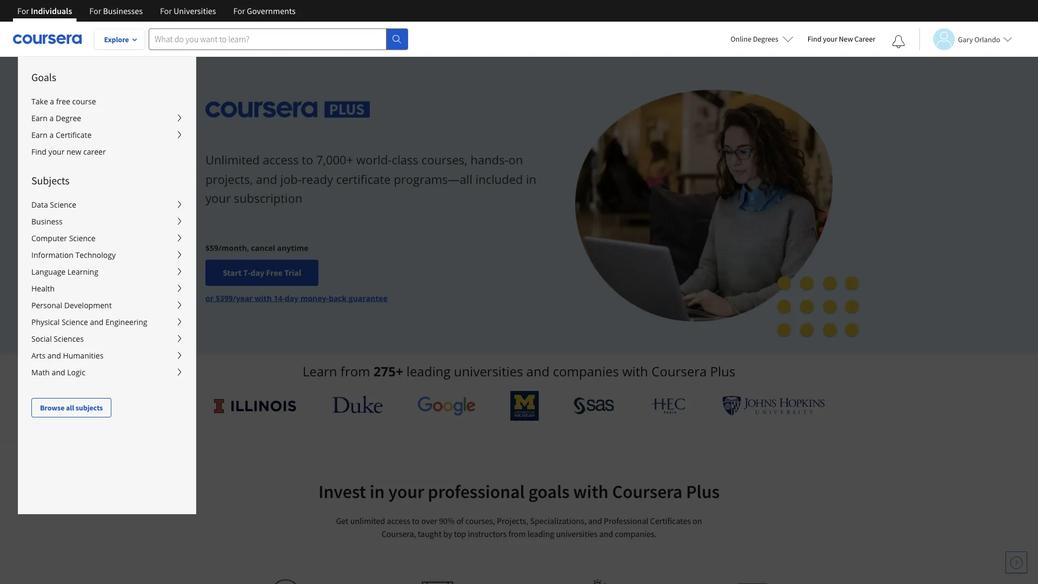 Task type: vqa. For each thing, say whether or not it's contained in the screenshot.
be
no



Task type: locate. For each thing, give the bounding box(es) containing it.
a inside dropdown button
[[50, 130, 54, 140]]

science down personal development
[[62, 317, 88, 327]]

and down professional
[[600, 528, 613, 539]]

in up unlimited
[[370, 480, 385, 503]]

1 vertical spatial courses,
[[466, 515, 495, 526]]

and down development
[[90, 317, 104, 327]]

flexible learning image
[[579, 579, 616, 584]]

a left free
[[50, 96, 54, 107]]

0 vertical spatial in
[[526, 171, 537, 187]]

a down earn a degree at left
[[50, 130, 54, 140]]

0 horizontal spatial day
[[251, 267, 264, 278]]

for left universities
[[160, 5, 172, 16]]

on right certificates
[[693, 515, 702, 526]]

back
[[329, 293, 347, 303]]

0 horizontal spatial leading
[[407, 363, 451, 380]]

orlando
[[975, 34, 1001, 44]]

1 vertical spatial from
[[509, 528, 526, 539]]

for for governments
[[233, 5, 245, 16]]

1 vertical spatial coursera
[[612, 480, 683, 503]]

0 horizontal spatial from
[[341, 363, 370, 380]]

1 vertical spatial plus
[[686, 480, 720, 503]]

day
[[251, 267, 264, 278], [285, 293, 299, 303]]

from left 275+
[[341, 363, 370, 380]]

1 horizontal spatial to
[[412, 515, 420, 526]]

google image
[[418, 396, 476, 416]]

math and logic button
[[18, 364, 196, 381]]

with left 14-
[[255, 293, 272, 303]]

on up 'included'
[[509, 152, 523, 168]]

1 horizontal spatial universities
[[556, 528, 598, 539]]

coursera up professional
[[612, 480, 683, 503]]

for left individuals
[[17, 5, 29, 16]]

from inside get unlimited access to over 90% of courses, projects, specializations, and professional certificates on coursera, taught by top instructors from leading universities and companies.
[[509, 528, 526, 539]]

browse all subjects
[[40, 403, 103, 413]]

on inside get unlimited access to over 90% of courses, projects, specializations, and professional certificates on coursera, taught by top instructors from leading universities and companies.
[[693, 515, 702, 526]]

2 earn from the top
[[31, 130, 48, 140]]

1 horizontal spatial find
[[808, 34, 822, 44]]

and left 'logic'
[[52, 367, 65, 378]]

day left free
[[251, 267, 264, 278]]

science up the business
[[50, 200, 76, 210]]

logic
[[67, 367, 85, 378]]

degree
[[56, 113, 81, 123]]

plus
[[711, 363, 736, 380], [686, 480, 720, 503]]

from down projects,
[[509, 528, 526, 539]]

new
[[839, 34, 853, 44]]

coursera plus image
[[206, 102, 370, 118]]

subscription
[[234, 190, 302, 206]]

for left businesses at top left
[[89, 5, 101, 16]]

new
[[67, 147, 81, 157]]

for universities
[[160, 5, 216, 16]]

1 vertical spatial day
[[285, 293, 299, 303]]

0 vertical spatial day
[[251, 267, 264, 278]]

humanities
[[63, 351, 103, 361]]

access up coursera, at bottom
[[387, 515, 411, 526]]

data
[[31, 200, 48, 210]]

explore button
[[95, 30, 144, 49]]

take
[[31, 96, 48, 107]]

class
[[392, 152, 419, 168]]

from
[[341, 363, 370, 380], [509, 528, 526, 539]]

certificate
[[56, 130, 92, 140]]

2 vertical spatial a
[[50, 130, 54, 140]]

1 horizontal spatial on
[[693, 515, 702, 526]]

leading up 'google' image
[[407, 363, 451, 380]]

all
[[66, 403, 74, 413]]

menu item
[[195, 56, 704, 584]]

explore menu element
[[18, 57, 196, 418]]

0 horizontal spatial in
[[370, 480, 385, 503]]

find left new
[[808, 34, 822, 44]]

0 vertical spatial science
[[50, 200, 76, 210]]

universities up university of michigan image
[[454, 363, 523, 380]]

earn inside dropdown button
[[31, 113, 48, 123]]

earn
[[31, 113, 48, 123], [31, 130, 48, 140]]

1 vertical spatial access
[[387, 515, 411, 526]]

2 for from the left
[[89, 5, 101, 16]]

earn down earn a degree at left
[[31, 130, 48, 140]]

leading down specializations,
[[528, 528, 555, 539]]

1 vertical spatial universities
[[556, 528, 598, 539]]

to left over
[[412, 515, 420, 526]]

free
[[266, 267, 283, 278]]

social sciences button
[[18, 330, 196, 347]]

earn a degree
[[31, 113, 81, 123]]

4 for from the left
[[233, 5, 245, 16]]

1 vertical spatial earn
[[31, 130, 48, 140]]

gary
[[959, 34, 973, 44]]

1 horizontal spatial day
[[285, 293, 299, 303]]

courses,
[[422, 152, 468, 168], [466, 515, 495, 526]]

0 horizontal spatial access
[[263, 152, 299, 168]]

1 horizontal spatial leading
[[528, 528, 555, 539]]

0 horizontal spatial universities
[[454, 363, 523, 380]]

2 horizontal spatial with
[[623, 363, 648, 380]]

1 horizontal spatial access
[[387, 515, 411, 526]]

and up subscription
[[256, 171, 277, 187]]

0 vertical spatial to
[[302, 152, 313, 168]]

data science button
[[18, 196, 196, 213]]

and up university of michigan image
[[527, 363, 550, 380]]

hec paris image
[[650, 395, 688, 417]]

sciences
[[54, 334, 84, 344]]

to up the ready
[[302, 152, 313, 168]]

7-
[[243, 267, 251, 278]]

to inside get unlimited access to over 90% of courses, projects, specializations, and professional certificates on coursera, taught by top instructors from leading universities and companies.
[[412, 515, 420, 526]]

learn
[[303, 363, 337, 380]]

0 vertical spatial universities
[[454, 363, 523, 380]]

universities down specializations,
[[556, 528, 598, 539]]

save money image
[[422, 581, 461, 584]]

learn from 275+ leading universities and companies with coursera plus
[[303, 363, 736, 380]]

your
[[823, 34, 838, 44], [48, 147, 65, 157], [206, 190, 231, 206], [388, 480, 424, 503]]

day left money-
[[285, 293, 299, 303]]

on inside the unlimited access to 7,000+ world-class courses, hands-on projects, and job-ready certificate programs—all included in your subscription
[[509, 152, 523, 168]]

1 vertical spatial leading
[[528, 528, 555, 539]]

universities inside get unlimited access to over 90% of courses, projects, specializations, and professional certificates on coursera, taught by top instructors from leading universities and companies.
[[556, 528, 598, 539]]

0 horizontal spatial find
[[31, 147, 46, 157]]

1 earn from the top
[[31, 113, 48, 123]]

language
[[31, 267, 66, 277]]

1 vertical spatial a
[[50, 113, 54, 123]]

1 for from the left
[[17, 5, 29, 16]]

science inside dropdown button
[[62, 317, 88, 327]]

take a free course link
[[18, 93, 196, 110]]

1 horizontal spatial in
[[526, 171, 537, 187]]

day inside button
[[251, 267, 264, 278]]

science for computer
[[69, 233, 95, 243]]

a
[[50, 96, 54, 107], [50, 113, 54, 123], [50, 130, 54, 140]]

0 vertical spatial with
[[255, 293, 272, 303]]

coursera up hec paris image
[[652, 363, 707, 380]]

by
[[444, 528, 452, 539]]

show notifications image
[[893, 35, 905, 48]]

1 horizontal spatial from
[[509, 528, 526, 539]]

1 vertical spatial on
[[693, 515, 702, 526]]

1 vertical spatial science
[[69, 233, 95, 243]]

earn a certificate
[[31, 130, 92, 140]]

find
[[808, 34, 822, 44], [31, 147, 46, 157]]

for for individuals
[[17, 5, 29, 16]]

arts and humanities button
[[18, 347, 196, 364]]

cancel
[[251, 242, 275, 253]]

personal
[[31, 300, 62, 310]]

taught
[[418, 528, 442, 539]]

browse
[[40, 403, 65, 413]]

find down earn a certificate in the top left of the page
[[31, 147, 46, 157]]

science up the information technology
[[69, 233, 95, 243]]

in right 'included'
[[526, 171, 537, 187]]

math
[[31, 367, 50, 378]]

subjects
[[31, 174, 70, 187]]

to
[[302, 152, 313, 168], [412, 515, 420, 526]]

275+
[[374, 363, 403, 380]]

leading inside get unlimited access to over 90% of courses, projects, specializations, and professional certificates on coursera, taught by top instructors from leading universities and companies.
[[528, 528, 555, 539]]

and
[[256, 171, 277, 187], [90, 317, 104, 327], [48, 351, 61, 361], [527, 363, 550, 380], [52, 367, 65, 378], [588, 515, 602, 526], [600, 528, 613, 539]]

access up the job-
[[263, 152, 299, 168]]

0 vertical spatial courses,
[[422, 152, 468, 168]]

3 for from the left
[[160, 5, 172, 16]]

1 vertical spatial with
[[623, 363, 648, 380]]

for
[[17, 5, 29, 16], [89, 5, 101, 16], [160, 5, 172, 16], [233, 5, 245, 16]]

a inside dropdown button
[[50, 113, 54, 123]]

university of michigan image
[[511, 391, 539, 421]]

courses, up programs—all
[[422, 152, 468, 168]]

business button
[[18, 213, 196, 230]]

and right arts
[[48, 351, 61, 361]]

a left degree
[[50, 113, 54, 123]]

earn inside dropdown button
[[31, 130, 48, 140]]

None search field
[[149, 28, 408, 50]]

course
[[72, 96, 96, 107]]

group containing goals
[[18, 56, 704, 584]]

0 horizontal spatial on
[[509, 152, 523, 168]]

0 vertical spatial on
[[509, 152, 523, 168]]

1 vertical spatial in
[[370, 480, 385, 503]]

with right companies
[[623, 363, 648, 380]]

2 vertical spatial with
[[574, 480, 609, 503]]

and inside "dropdown button"
[[48, 351, 61, 361]]

get unlimited access to over 90% of courses, projects, specializations, and professional certificates on coursera, taught by top instructors from leading universities and companies.
[[336, 515, 702, 539]]

sas image
[[574, 397, 615, 415]]

individuals
[[31, 5, 72, 16]]

career
[[83, 147, 106, 157]]

information technology button
[[18, 247, 196, 263]]

gary orlando
[[959, 34, 1001, 44]]

earn down take
[[31, 113, 48, 123]]

1 vertical spatial to
[[412, 515, 420, 526]]

computer science
[[31, 233, 95, 243]]

0 vertical spatial coursera
[[652, 363, 707, 380]]

0 vertical spatial find
[[808, 34, 822, 44]]

hands-
[[471, 152, 509, 168]]

your inside the explore menu element
[[48, 147, 65, 157]]

earn a degree button
[[18, 110, 196, 127]]

2 vertical spatial science
[[62, 317, 88, 327]]

0 vertical spatial from
[[341, 363, 370, 380]]

start 7-day free trial
[[223, 267, 301, 278]]

0 vertical spatial a
[[50, 96, 54, 107]]

0 horizontal spatial to
[[302, 152, 313, 168]]

14-
[[274, 293, 285, 303]]

for left governments
[[233, 5, 245, 16]]

group
[[18, 56, 704, 584]]

0 vertical spatial access
[[263, 152, 299, 168]]

0 vertical spatial earn
[[31, 113, 48, 123]]

1 vertical spatial find
[[31, 147, 46, 157]]

universities
[[454, 363, 523, 380], [556, 528, 598, 539]]

find inside the explore menu element
[[31, 147, 46, 157]]

courses, up instructors on the bottom of page
[[466, 515, 495, 526]]

with right "goals"
[[574, 480, 609, 503]]



Task type: describe. For each thing, give the bounding box(es) containing it.
browse all subjects button
[[31, 398, 111, 418]]

online
[[731, 34, 752, 44]]

and left professional
[[588, 515, 602, 526]]

programs—all
[[394, 171, 473, 187]]

career
[[855, 34, 876, 44]]

unlimited
[[350, 515, 385, 526]]

governments
[[247, 5, 296, 16]]

a for free
[[50, 96, 54, 107]]

0 vertical spatial plus
[[711, 363, 736, 380]]

health button
[[18, 280, 196, 297]]

start
[[223, 267, 242, 278]]

for businesses
[[89, 5, 143, 16]]

courses, inside the unlimited access to 7,000+ world-class courses, hands-on projects, and job-ready certificate programs—all included in your subscription
[[422, 152, 468, 168]]

trial
[[284, 267, 301, 278]]

development
[[64, 300, 112, 310]]

0 vertical spatial leading
[[407, 363, 451, 380]]

math and logic
[[31, 367, 85, 378]]

find for find your new career
[[31, 147, 46, 157]]

take a free course
[[31, 96, 96, 107]]

arts and humanities
[[31, 351, 103, 361]]

invest
[[319, 480, 366, 503]]

goals
[[529, 480, 570, 503]]

access inside get unlimited access to over 90% of courses, projects, specializations, and professional certificates on coursera, taught by top instructors from leading universities and companies.
[[387, 515, 411, 526]]

to inside the unlimited access to 7,000+ world-class courses, hands-on projects, and job-ready certificate programs—all included in your subscription
[[302, 152, 313, 168]]

information technology
[[31, 250, 116, 260]]

/year
[[233, 293, 253, 303]]

1 horizontal spatial with
[[574, 480, 609, 503]]

invest in your professional goals with coursera plus
[[319, 480, 720, 503]]

unlimited access to 7,000+ world-class courses, hands-on projects, and job-ready certificate programs—all included in your subscription
[[206, 152, 537, 206]]

get
[[336, 515, 349, 526]]

a for degree
[[50, 113, 54, 123]]

coursera,
[[382, 528, 416, 539]]

for individuals
[[17, 5, 72, 16]]

health
[[31, 283, 55, 294]]

your inside the unlimited access to 7,000+ world-class courses, hands-on projects, and job-ready certificate programs—all included in your subscription
[[206, 190, 231, 206]]

find your new career
[[808, 34, 876, 44]]

language learning button
[[18, 263, 196, 280]]

computer science button
[[18, 230, 196, 247]]

learning
[[68, 267, 98, 277]]

What do you want to learn? text field
[[149, 28, 387, 50]]

science for physical
[[62, 317, 88, 327]]

banner navigation
[[9, 0, 304, 22]]

universities
[[174, 5, 216, 16]]

learn anything image
[[271, 579, 300, 584]]

access inside the unlimited access to 7,000+ world-class courses, hands-on projects, and job-ready certificate programs—all included in your subscription
[[263, 152, 299, 168]]

professional
[[428, 480, 525, 503]]

explore
[[104, 35, 129, 44]]

social
[[31, 334, 52, 344]]

or
[[206, 293, 214, 303]]

find your new career link
[[803, 32, 881, 46]]

of
[[457, 515, 464, 526]]

earn for earn a degree
[[31, 113, 48, 123]]

7,000+
[[316, 152, 353, 168]]

physical science and engineering button
[[18, 314, 196, 330]]

or $399 /year with 14-day money-back guarantee
[[206, 293, 388, 303]]

courses, inside get unlimited access to over 90% of courses, projects, specializations, and professional certificates on coursera, taught by top instructors from leading universities and companies.
[[466, 515, 495, 526]]

a for certificate
[[50, 130, 54, 140]]

companies
[[553, 363, 619, 380]]

language learning
[[31, 267, 98, 277]]

certificate
[[336, 171, 391, 187]]

earn a certificate button
[[18, 127, 196, 143]]

find your new career
[[31, 147, 106, 157]]

engineering
[[105, 317, 147, 327]]

90%
[[439, 515, 455, 526]]

information
[[31, 250, 73, 260]]

subjects
[[76, 403, 103, 413]]

duke university image
[[333, 396, 383, 413]]

find for find your new career
[[808, 34, 822, 44]]

unlimited
[[206, 152, 260, 168]]

free
[[56, 96, 70, 107]]

professional
[[604, 515, 649, 526]]

goals
[[31, 71, 56, 84]]

for for universities
[[160, 5, 172, 16]]

businesses
[[103, 5, 143, 16]]

certificates
[[650, 515, 691, 526]]

science for data
[[50, 200, 76, 210]]

for for businesses
[[89, 5, 101, 16]]

0 horizontal spatial with
[[255, 293, 272, 303]]

companies.
[[615, 528, 657, 539]]

instructors
[[468, 528, 507, 539]]

johns hopkins university image
[[723, 396, 825, 416]]

and inside dropdown button
[[90, 317, 104, 327]]

over
[[421, 515, 437, 526]]

find your new career link
[[18, 143, 196, 160]]

money-
[[301, 293, 329, 303]]

projects,
[[497, 515, 529, 526]]

degrees
[[753, 34, 779, 44]]

university of illinois at urbana-champaign image
[[213, 397, 298, 415]]

guarantee
[[349, 293, 388, 303]]

computer
[[31, 233, 67, 243]]

ready
[[302, 171, 333, 187]]

coursera image
[[13, 30, 82, 48]]

business
[[31, 216, 63, 227]]

/month,
[[219, 242, 249, 253]]

earn for earn a certificate
[[31, 130, 48, 140]]

$399
[[216, 293, 233, 303]]

online degrees button
[[722, 27, 803, 51]]

help center image
[[1010, 556, 1023, 569]]

job-
[[280, 171, 302, 187]]

in inside the unlimited access to 7,000+ world-class courses, hands-on projects, and job-ready certificate programs—all included in your subscription
[[526, 171, 537, 187]]

physical science and engineering
[[31, 317, 147, 327]]

anytime
[[277, 242, 309, 253]]

and inside popup button
[[52, 367, 65, 378]]

and inside the unlimited access to 7,000+ world-class courses, hands-on projects, and job-ready certificate programs—all included in your subscription
[[256, 171, 277, 187]]



